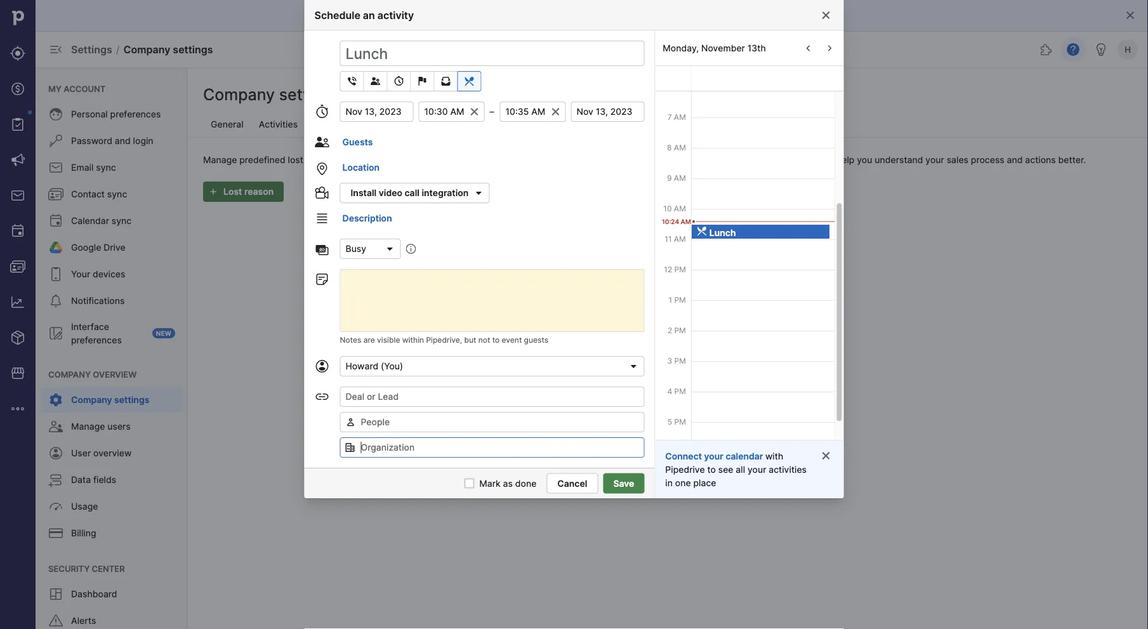 Task type: vqa. For each thing, say whether or not it's contained in the screenshot.
the leftmost "time"
no



Task type: locate. For each thing, give the bounding box(es) containing it.
your up see
[[705, 451, 724, 462]]

1 horizontal spatial lost
[[665, 420, 688, 436]]

1 vertical spatial overview
[[93, 448, 132, 459]]

manage for manage users
[[71, 421, 105, 432]]

pm for 12 pm
[[674, 265, 686, 274]]

lost
[[374, 119, 393, 130], [224, 186, 242, 197]]

predefined up lost reason
[[240, 154, 286, 165]]

as inside schedule an activity dialog
[[503, 478, 513, 489]]

1 vertical spatial company settings
[[71, 395, 149, 406]]

am right '8' on the right top of page
[[674, 143, 686, 152]]

0 vertical spatial predefined
[[240, 154, 286, 165]]

color undefined image for interface preferences
[[48, 326, 64, 341]]

1 vertical spatial settings
[[279, 85, 340, 104]]

0 horizontal spatial a
[[371, 154, 376, 165]]

7 for 7 pm
[[668, 478, 672, 487]]

overview up data fields link
[[93, 448, 132, 459]]

1
[[669, 295, 672, 305]]

yet
[[746, 420, 766, 436]]

manage up user
[[71, 421, 105, 432]]

0 vertical spatial lost
[[374, 119, 393, 130]]

6 am from the top
[[674, 234, 686, 244]]

6 pm from the top
[[674, 417, 686, 426]]

your right all
[[748, 464, 767, 475]]

sync up drive
[[112, 216, 132, 226]]

none field up organization field
[[340, 412, 645, 432]]

calendar sync
[[71, 216, 132, 226]]

these
[[591, 154, 614, 165]]

2 horizontal spatial as
[[695, 446, 704, 457]]

8 am
[[667, 143, 686, 152]]

settings inside the company settings link
[[114, 395, 149, 406]]

notes
[[340, 336, 362, 345]]

2 vertical spatial as
[[503, 478, 513, 489]]

1 horizontal spatial manage
[[203, 154, 237, 165]]

2 horizontal spatial reason
[[728, 154, 757, 165]]

1 vertical spatial none field
[[340, 412, 645, 432]]

google drive link
[[41, 235, 183, 260]]

lost for lost reasons
[[374, 119, 393, 130]]

can left still
[[588, 446, 603, 457]]

1 horizontal spatial company settings
[[203, 85, 340, 104]]

color undefined image for user overview
[[48, 446, 64, 461]]

0 horizontal spatial manage
[[71, 421, 105, 432]]

sync down email sync link
[[107, 189, 127, 200]]

0 vertical spatial 7
[[668, 112, 672, 122]]

all
[[736, 464, 746, 475]]

color undefined image left alerts
[[48, 613, 64, 629]]

color undefined image down the my
[[48, 107, 64, 122]]

1 horizontal spatial lost
[[374, 119, 393, 130]]

0 horizontal spatial users
[[107, 421, 131, 432]]

preferences down the interface
[[71, 335, 122, 345]]

2 pm
[[668, 326, 686, 335]]

and left "login"
[[115, 136, 131, 146]]

2 vertical spatial reason
[[663, 446, 692, 457]]

to right not
[[493, 336, 500, 345]]

overview for company overview
[[93, 370, 137, 379]]

1 horizontal spatial to
[[708, 464, 716, 475]]

h:mm AM text field
[[500, 102, 566, 122]]

color undefined image left password
[[48, 133, 64, 149]]

color undefined image inside billing link
[[48, 526, 64, 541]]

/
[[116, 43, 120, 56]]

color undefined image left email
[[48, 160, 64, 175]]

7 pm from the top
[[674, 448, 686, 457]]

color primary image
[[345, 76, 360, 86], [368, 76, 383, 86], [392, 76, 407, 86], [415, 76, 430, 86], [462, 76, 477, 86], [315, 104, 330, 119], [315, 135, 330, 150], [471, 185, 487, 201], [315, 211, 330, 226], [315, 243, 330, 258], [315, 359, 330, 374], [629, 361, 639, 372], [315, 389, 330, 405], [346, 417, 356, 427], [345, 443, 355, 453], [821, 451, 832, 461]]

0 horizontal spatial predefined
[[240, 154, 286, 165]]

your left sales
[[926, 154, 945, 165]]

1 vertical spatial lost
[[224, 186, 242, 197]]

Busy field
[[340, 239, 401, 259]]

0 vertical spatial settings
[[173, 43, 213, 56]]

2 7 from the top
[[668, 478, 672, 487]]

usage link
[[41, 494, 183, 520]]

lost for lost reason
[[224, 186, 242, 197]]

none field up "people" field
[[340, 387, 645, 407]]

1 deal from the left
[[378, 154, 396, 165]]

pm
[[674, 265, 686, 274], [674, 295, 686, 305], [674, 326, 686, 335], [674, 356, 686, 365], [674, 387, 686, 396], [674, 417, 686, 426], [674, 448, 686, 457], [674, 478, 686, 487]]

location
[[343, 162, 380, 173]]

install video call integration button
[[340, 183, 490, 203]]

reasons up free-
[[692, 420, 742, 436]]

1 vertical spatial reason
[[244, 186, 274, 197]]

6 up '7 am'
[[667, 82, 672, 91]]

color undefined image inside alerts link
[[48, 613, 64, 629]]

color undefined image inside the personal preferences link
[[48, 107, 64, 122]]

reasons up is
[[395, 119, 428, 130]]

data fields
[[71, 475, 116, 486]]

deal left help
[[799, 154, 817, 165]]

pm right 2
[[674, 326, 686, 335]]

can left help
[[819, 154, 835, 165]]

calendar
[[726, 451, 764, 462]]

color undefined image left contact
[[48, 187, 64, 202]]

pm right 5
[[674, 417, 686, 426]]

color undefined image inside email sync link
[[48, 160, 64, 175]]

7
[[668, 112, 672, 122], [668, 478, 672, 487]]

schedule an activity
[[315, 9, 414, 21]]

1 vertical spatial sync
[[107, 189, 127, 200]]

documenting
[[653, 154, 709, 165]]

as right 6 pm at the right bottom
[[695, 446, 704, 457]]

color undefined image left data
[[48, 473, 64, 488]]

guests
[[524, 336, 549, 345]]

place
[[694, 478, 717, 488]]

see
[[719, 464, 734, 475]]

1 vertical spatial predefined
[[593, 420, 662, 436]]

not
[[479, 336, 491, 345]]

color primary image
[[1126, 10, 1136, 20], [439, 76, 454, 86], [470, 107, 480, 117], [551, 107, 561, 117], [315, 161, 330, 177], [315, 185, 330, 201], [385, 244, 395, 254], [315, 272, 330, 287], [464, 479, 475, 489]]

10
[[664, 204, 672, 213]]

lost inside button
[[224, 186, 242, 197]]

menu
[[0, 0, 36, 629], [36, 67, 188, 629]]

as left lost,
[[442, 154, 452, 165]]

6 for 6 am
[[667, 82, 672, 91]]

0 vertical spatial the
[[712, 154, 726, 165]]

color undefined image inside google drive 'link'
[[48, 240, 64, 255]]

menu for activities
[[36, 67, 188, 629]]

and
[[115, 136, 131, 146], [1008, 154, 1023, 165]]

the
[[712, 154, 726, 165], [647, 446, 661, 457]]

user overview link
[[41, 441, 183, 466]]

pm right 3 at the bottom right
[[674, 356, 686, 365]]

pm right 4 at the right
[[674, 387, 686, 396]]

2 vertical spatial settings
[[114, 395, 149, 406]]

you
[[858, 154, 873, 165]]

pm for 4 pm
[[674, 387, 686, 396]]

1 vertical spatial as
[[695, 446, 704, 457]]

Use the arrow keys to pick a date text field
[[571, 102, 645, 122]]

integration
[[422, 188, 469, 198]]

0 horizontal spatial and
[[115, 136, 131, 146]]

2 color undefined image from the top
[[48, 160, 64, 175]]

8
[[667, 143, 672, 152]]

as right mark
[[503, 478, 513, 489]]

color undefined image inside user overview link
[[48, 446, 64, 461]]

preferences for personal
[[110, 109, 161, 120]]

lunch
[[710, 227, 736, 238]]

h button
[[1116, 37, 1141, 62]]

8 pm from the top
[[674, 478, 686, 487]]

company settings up activities
[[203, 85, 340, 104]]

company settings up manage users link
[[71, 395, 149, 406]]

next day image
[[823, 43, 838, 53]]

company down company overview
[[71, 395, 112, 406]]

color undefined image left the interface
[[48, 326, 64, 341]]

to down connect your calendar
[[708, 464, 716, 475]]

pm right in
[[674, 478, 686, 487]]

pm for 2 pm
[[674, 326, 686, 335]]

5 color undefined image from the top
[[48, 267, 64, 282]]

0 vertical spatial manage
[[203, 154, 237, 165]]

password and login
[[71, 136, 153, 146]]

menu containing personal preferences
[[36, 67, 188, 629]]

2 am from the top
[[674, 112, 686, 122]]

color undefined image down "security" on the left of page
[[48, 587, 64, 602]]

personal
[[71, 109, 108, 120]]

2 vertical spatial sync
[[112, 216, 132, 226]]

data fields link
[[41, 467, 183, 493]]

pm right 12
[[674, 265, 686, 274]]

color undefined image for notifications
[[48, 293, 64, 309]]

1 horizontal spatial as
[[503, 478, 513, 489]]

actions
[[1026, 154, 1057, 165]]

0 vertical spatial reason
[[728, 154, 757, 165]]

am for 8 am
[[674, 143, 686, 152]]

12 pm
[[664, 265, 686, 274]]

contact sync link
[[41, 182, 183, 207]]

color undefined image
[[10, 117, 25, 132], [48, 133, 64, 149], [48, 213, 64, 229], [48, 293, 64, 309], [48, 326, 64, 341], [48, 446, 64, 461], [48, 499, 64, 514], [48, 526, 64, 541]]

am right the 10
[[674, 204, 686, 213]]

2 horizontal spatial settings
[[279, 85, 340, 104]]

am right 9
[[674, 173, 686, 183]]

are
[[364, 336, 375, 345]]

but
[[465, 336, 477, 345]]

h:mm AM text field
[[419, 102, 485, 122]]

close image
[[821, 10, 832, 20]]

sync right email
[[96, 162, 116, 173]]

0 vertical spatial 6
[[667, 82, 672, 91]]

lost up 6 pm at the right bottom
[[665, 420, 688, 436]]

color primary image inside busy popup button
[[385, 244, 395, 254]]

manage up color primary inverted image
[[203, 154, 237, 165]]

notifications
[[71, 296, 125, 306]]

products image
[[10, 330, 25, 345]]

0 vertical spatial and
[[115, 136, 131, 146]]

1 am from the top
[[674, 82, 686, 91]]

0 horizontal spatial the
[[647, 446, 661, 457]]

9 color undefined image from the top
[[48, 587, 64, 602]]

1 vertical spatial to
[[708, 464, 716, 475]]

2 vertical spatial none field
[[340, 438, 645, 458]]

pipedrive
[[666, 464, 705, 475]]

5
[[668, 417, 672, 426]]

reason right color primary inverted image
[[244, 186, 274, 197]]

interface preferences
[[71, 321, 122, 345]]

1 pm from the top
[[674, 265, 686, 274]]

0 horizontal spatial lost
[[288, 154, 303, 165]]

2 none field from the top
[[340, 412, 645, 432]]

color undefined image inside the notifications link
[[48, 293, 64, 309]]

lost right for
[[781, 154, 796, 165]]

0 vertical spatial sync
[[96, 162, 116, 173]]

color undefined image left user
[[48, 446, 64, 461]]

4 color undefined image from the top
[[48, 240, 64, 255]]

reason left for
[[728, 154, 757, 165]]

previous day image
[[801, 43, 816, 53]]

1 horizontal spatial your
[[748, 464, 767, 475]]

4 pm from the top
[[674, 356, 686, 365]]

color undefined image inside usage link
[[48, 499, 64, 514]]

0 horizontal spatial deal
[[378, 154, 396, 165]]

company
[[124, 43, 170, 56], [203, 85, 275, 104], [48, 370, 91, 379], [71, 395, 112, 406]]

3 am from the top
[[674, 143, 686, 152]]

7 left one at the right of page
[[668, 478, 672, 487]]

1 horizontal spatial users
[[475, 154, 498, 165]]

preferences up "login"
[[110, 109, 161, 120]]

reasons.
[[306, 154, 342, 165]]

leads image
[[10, 46, 25, 61]]

color undefined image inside data fields link
[[48, 473, 64, 488]]

a right for
[[774, 154, 779, 165]]

can left choose
[[500, 154, 516, 165]]

color undefined image for calendar sync
[[48, 213, 64, 229]]

predefined up enter
[[593, 420, 662, 436]]

0 horizontal spatial reasons
[[395, 119, 428, 130]]

sales assistant image
[[1094, 42, 1110, 57]]

2 horizontal spatial your
[[926, 154, 945, 165]]

2 horizontal spatial lost
[[781, 154, 796, 165]]

color undefined image left google
[[48, 240, 64, 255]]

company inside menu item
[[71, 395, 112, 406]]

color undefined image left usage
[[48, 499, 64, 514]]

color undefined image left your
[[48, 267, 64, 282]]

1 color undefined image from the top
[[48, 107, 64, 122]]

1 vertical spatial 7
[[668, 478, 672, 487]]

0 vertical spatial to
[[493, 336, 500, 345]]

6 pm
[[668, 448, 686, 457]]

better.
[[1059, 154, 1087, 165]]

2 pm from the top
[[674, 295, 686, 305]]

howard
[[346, 361, 379, 372]]

1 7 from the top
[[668, 112, 672, 122]]

overview up the company settings link
[[93, 370, 137, 379]]

3 pm
[[667, 356, 686, 365]]

0 horizontal spatial reason
[[244, 186, 274, 197]]

0 vertical spatial preferences
[[110, 109, 161, 120]]

0 horizontal spatial lost
[[224, 186, 242, 197]]

1 horizontal spatial and
[[1008, 154, 1023, 165]]

schedule
[[315, 9, 361, 21]]

company settings
[[203, 85, 340, 104], [71, 395, 149, 406]]

color undefined image right insights icon
[[48, 293, 64, 309]]

color undefined image inside contact sync link
[[48, 187, 64, 202]]

users up user overview link
[[107, 421, 131, 432]]

the right enter
[[647, 446, 661, 457]]

the right the documenting
[[712, 154, 726, 165]]

with
[[766, 451, 784, 462]]

sync for contact sync
[[107, 189, 127, 200]]

reason up pipedrive
[[663, 446, 692, 457]]

4 am from the top
[[674, 173, 686, 183]]

none field "people"
[[340, 412, 645, 432]]

color undefined image
[[48, 107, 64, 122], [48, 160, 64, 175], [48, 187, 64, 202], [48, 240, 64, 255], [48, 267, 64, 282], [48, 392, 64, 408], [48, 419, 64, 434], [48, 473, 64, 488], [48, 587, 64, 602], [48, 613, 64, 629]]

understand
[[875, 154, 924, 165]]

None field
[[340, 387, 645, 407], [340, 412, 645, 432], [340, 438, 645, 458]]

alerts link
[[41, 608, 183, 629]]

Organization text field
[[340, 438, 645, 458]]

2 horizontal spatial can
[[819, 154, 835, 165]]

1 horizontal spatial reasons
[[692, 420, 742, 436]]

settings
[[173, 43, 213, 56], [279, 85, 340, 104], [114, 395, 149, 406]]

schedule an activity dialog
[[0, 0, 1149, 629]]

pm up pipedrive
[[674, 448, 686, 457]]

color undefined image inside manage users link
[[48, 419, 64, 434]]

form
[[735, 446, 755, 457]]

color undefined image for company
[[48, 392, 64, 408]]

13th
[[748, 43, 766, 54]]

deal left is
[[378, 154, 396, 165]]

7 up '8' on the right top of page
[[668, 112, 672, 122]]

center
[[92, 564, 125, 574]]

3 none field from the top
[[340, 438, 645, 458]]

color undefined image inside password and login "link"
[[48, 133, 64, 149]]

1 vertical spatial and
[[1008, 154, 1023, 165]]

a
[[371, 154, 376, 165], [774, 154, 779, 165], [707, 446, 712, 457]]

3 pm from the top
[[674, 326, 686, 335]]

color undefined image left calendar
[[48, 213, 64, 229]]

1 horizontal spatial the
[[712, 154, 726, 165]]

more image
[[10, 401, 25, 417]]

7 color undefined image from the top
[[48, 419, 64, 434]]

a left free-
[[707, 446, 712, 457]]

am up 8 am
[[674, 112, 686, 122]]

am up '7 am'
[[674, 82, 686, 91]]

insights image
[[10, 295, 25, 310]]

done
[[516, 478, 537, 489]]

0 vertical spatial none field
[[340, 387, 645, 407]]

1 vertical spatial manage
[[71, 421, 105, 432]]

color undefined image for personal
[[48, 107, 64, 122]]

activity
[[378, 9, 414, 21]]

activities image
[[10, 224, 25, 239]]

reason
[[728, 154, 757, 165], [244, 186, 274, 197], [663, 446, 692, 457]]

color undefined image left manage users
[[48, 419, 64, 434]]

3 color undefined image from the top
[[48, 187, 64, 202]]

color undefined image inside calendar sync link
[[48, 213, 64, 229]]

color undefined image inside your devices link
[[48, 267, 64, 282]]

5 pm from the top
[[674, 387, 686, 396]]

5 am from the top
[[674, 204, 686, 213]]

1 horizontal spatial predefined
[[593, 420, 662, 436]]

pm for 3 pm
[[674, 356, 686, 365]]

options.
[[617, 154, 651, 165]]

1 vertical spatial preferences
[[71, 335, 122, 345]]

0 horizontal spatial as
[[442, 154, 452, 165]]

pm right 1
[[674, 295, 686, 305]]

color undefined image right more image
[[48, 392, 64, 408]]

your devices
[[71, 269, 125, 280]]

company settings inside company settings menu item
[[71, 395, 149, 406]]

6 color undefined image from the top
[[48, 392, 64, 408]]

0 vertical spatial overview
[[93, 370, 137, 379]]

none field down "people" field
[[340, 438, 645, 458]]

and left actions
[[1008, 154, 1023, 165]]

howard (you) button
[[340, 356, 645, 377]]

1 none field from the top
[[340, 387, 645, 407]]

color undefined image for password and login
[[48, 133, 64, 149]]

color undefined image left billing
[[48, 526, 64, 541]]

8 color undefined image from the top
[[48, 473, 64, 488]]

1 horizontal spatial can
[[588, 446, 603, 457]]

one
[[676, 478, 691, 488]]

deal
[[378, 154, 396, 165], [799, 154, 817, 165]]

am right the 11 at the top
[[674, 234, 686, 244]]

users
[[561, 446, 585, 457]]

1 horizontal spatial deal
[[799, 154, 817, 165]]

preferences
[[110, 109, 161, 120], [71, 335, 122, 345]]

0 horizontal spatial company settings
[[71, 395, 149, 406]]

6 up pipedrive
[[668, 448, 672, 457]]

lost for reasons.
[[288, 154, 303, 165]]

process
[[972, 154, 1005, 165]]

2 vertical spatial your
[[748, 464, 767, 475]]

lost left 'reasons.'
[[288, 154, 303, 165]]

contacts image
[[10, 259, 25, 274]]

1 vertical spatial your
[[705, 451, 724, 462]]

color undefined image inside the company settings link
[[48, 392, 64, 408]]

info image
[[406, 244, 416, 254]]

0 horizontal spatial settings
[[114, 395, 149, 406]]

sync for email sync
[[96, 162, 116, 173]]

users right lost,
[[475, 154, 498, 165]]

a right 'when'
[[371, 154, 376, 165]]

11 am
[[665, 234, 686, 244]]

am for 6 am
[[674, 82, 686, 91]]

for
[[759, 154, 771, 165]]

1 vertical spatial 6
[[668, 448, 672, 457]]

10 color undefined image from the top
[[48, 613, 64, 629]]



Task type: describe. For each thing, give the bounding box(es) containing it.
campaigns image
[[10, 152, 25, 168]]

lost for reasons
[[665, 420, 688, 436]]

cancel button
[[547, 473, 598, 494]]

color primary image inside "people" field
[[346, 417, 356, 427]]

user
[[71, 448, 91, 459]]

0 vertical spatial reasons
[[395, 119, 428, 130]]

new
[[156, 330, 171, 337]]

lost reasons
[[374, 119, 428, 130]]

am for 9 am
[[674, 173, 686, 183]]

color primary inverted image
[[697, 226, 707, 236]]

color undefined image for google
[[48, 240, 64, 255]]

2 horizontal spatial a
[[774, 154, 779, 165]]

monday,
[[663, 43, 699, 54]]

interface
[[71, 321, 109, 332]]

overview for user overview
[[93, 448, 132, 459]]

1 horizontal spatial a
[[707, 446, 712, 457]]

color undefined image for data
[[48, 473, 64, 488]]

none field deal or lead
[[340, 387, 645, 407]]

to inside with pipedrive to see all your activities in one place
[[708, 464, 716, 475]]

company settings link
[[41, 387, 183, 413]]

guests
[[343, 137, 373, 148]]

6 for 6 pm
[[668, 448, 672, 457]]

fields
[[93, 475, 116, 486]]

color undefined image for manage
[[48, 419, 64, 434]]

activities
[[769, 464, 807, 475]]

pm for 1 pm
[[674, 295, 686, 305]]

email
[[71, 162, 94, 173]]

your inside with pipedrive to see all your activities in one place
[[748, 464, 767, 475]]

alerts
[[71, 616, 96, 627]]

contact sync
[[71, 189, 127, 200]]

help
[[837, 154, 855, 165]]

color primary inverted image
[[206, 187, 221, 197]]

1 pm
[[669, 295, 686, 305]]

still
[[606, 446, 620, 457]]

0 vertical spatial users
[[475, 154, 498, 165]]

mark
[[480, 478, 501, 489]]

company up general
[[203, 85, 275, 104]]

in
[[666, 478, 673, 488]]

0 horizontal spatial can
[[500, 154, 516, 165]]

quick help image
[[1066, 42, 1082, 57]]

2
[[668, 326, 672, 335]]

–
[[490, 106, 494, 117]]

pm for 6 pm
[[674, 448, 686, 457]]

general
[[211, 119, 244, 130]]

6 am
[[667, 82, 686, 91]]

company down interface preferences
[[48, 370, 91, 379]]

account
[[64, 84, 106, 94]]

pm for 7 pm
[[674, 478, 686, 487]]

calendar sync link
[[41, 208, 183, 234]]

9 am
[[667, 173, 686, 183]]

devices
[[93, 269, 125, 280]]

company right /
[[124, 43, 170, 56]]

4
[[667, 387, 672, 396]]

email sync
[[71, 162, 116, 173]]

0 vertical spatial as
[[442, 154, 452, 165]]

1 horizontal spatial reason
[[663, 446, 692, 457]]

1 vertical spatial the
[[647, 446, 661, 457]]

company settings menu item
[[36, 387, 188, 413]]

color secondary image
[[351, 311, 366, 326]]

7 am
[[668, 112, 686, 122]]

contact
[[71, 189, 105, 200]]

color undefined image for usage
[[48, 499, 64, 514]]

predefined for manage
[[240, 154, 286, 165]]

pipedrive,
[[426, 336, 462, 345]]

sync for calendar sync
[[112, 216, 132, 226]]

color undefined image for billing
[[48, 526, 64, 541]]

text.
[[757, 446, 776, 457]]

currencies
[[313, 119, 359, 130]]

Use the arrow keys to pick a date text field
[[340, 102, 414, 122]]

am for 10 am
[[674, 204, 686, 213]]

11
[[665, 234, 672, 244]]

is
[[399, 154, 406, 165]]

visible
[[377, 336, 400, 345]]

no predefined lost reasons yet
[[571, 420, 766, 436]]

color undefined image for your
[[48, 267, 64, 282]]

monday, november 13th
[[663, 43, 766, 54]]

cancel
[[558, 478, 588, 489]]

color undefined image up the campaigns image
[[10, 117, 25, 132]]

google
[[71, 242, 101, 253]]

calendar
[[71, 216, 109, 226]]

color undefined image for email
[[48, 160, 64, 175]]

0 horizontal spatial to
[[493, 336, 500, 345]]

1 vertical spatial users
[[107, 421, 131, 432]]

Lunch text field
[[340, 41, 645, 66]]

0 vertical spatial your
[[926, 154, 945, 165]]

howard (you)
[[346, 361, 403, 372]]

within
[[402, 336, 424, 345]]

connect your calendar link
[[666, 451, 766, 462]]

deals image
[[10, 81, 25, 97]]

install
[[351, 188, 377, 198]]

home image
[[8, 8, 27, 27]]

manage for manage predefined lost reasons. when a deal is marked as lost, users can choose between these options. documenting the reason for a lost deal can help you understand your sales process and actions better.
[[203, 154, 237, 165]]

color undefined image inside dashboard link
[[48, 587, 64, 602]]

menu for schedule an activity
[[0, 0, 36, 629]]

5 pm
[[668, 417, 686, 426]]

0 horizontal spatial your
[[705, 451, 724, 462]]

Howard (You) field
[[340, 356, 645, 377]]

usage
[[71, 501, 98, 512]]

settings
[[71, 43, 112, 56]]

color primary image inside organization field
[[345, 443, 355, 453]]

12
[[664, 265, 672, 274]]

1 vertical spatial reasons
[[692, 420, 742, 436]]

none field organization
[[340, 438, 645, 458]]

reason inside lost reason button
[[244, 186, 274, 197]]

menu toggle image
[[48, 42, 64, 57]]

am for 7 am
[[674, 112, 686, 122]]

billing link
[[41, 521, 183, 546]]

2 deal from the left
[[799, 154, 817, 165]]

save
[[614, 478, 635, 489]]

billing
[[71, 528, 96, 539]]

color undefined image for contact
[[48, 187, 64, 202]]

preferences for interface
[[71, 335, 122, 345]]

Search Pipedrive field
[[460, 37, 689, 62]]

manage users
[[71, 421, 131, 432]]

predefined for no
[[593, 420, 662, 436]]

marketplace image
[[10, 366, 25, 381]]

my
[[48, 84, 62, 94]]

busy
[[346, 244, 367, 254]]

company overview
[[48, 370, 137, 379]]

color primary image inside install video call integration button
[[471, 185, 487, 201]]

call
[[405, 188, 420, 198]]

dashboard link
[[41, 582, 183, 607]]

personal preferences
[[71, 109, 161, 120]]

quick add image
[[704, 42, 719, 57]]

am for 11 am
[[674, 234, 686, 244]]

color primary image inside howard (you) popup button
[[629, 361, 639, 372]]

10 am
[[664, 204, 686, 213]]

3
[[667, 356, 672, 365]]

event
[[502, 336, 522, 345]]

video
[[379, 188, 403, 198]]

pm for 5 pm
[[674, 417, 686, 426]]

People text field
[[356, 413, 644, 432]]

google drive
[[71, 242, 126, 253]]

settings / company settings
[[71, 43, 213, 56]]

enter
[[622, 446, 645, 457]]

user overview
[[71, 448, 132, 459]]

choose
[[518, 154, 549, 165]]

description
[[343, 213, 392, 224]]

1 horizontal spatial settings
[[173, 43, 213, 56]]

Deal or Lead text field
[[340, 387, 645, 407]]

lost,
[[454, 154, 472, 165]]

email sync link
[[41, 155, 183, 180]]

7 for 7 am
[[668, 112, 672, 122]]

sales inbox image
[[10, 188, 25, 203]]

activities
[[259, 119, 298, 130]]

0 vertical spatial company settings
[[203, 85, 340, 104]]

and inside password and login "link"
[[115, 136, 131, 146]]



